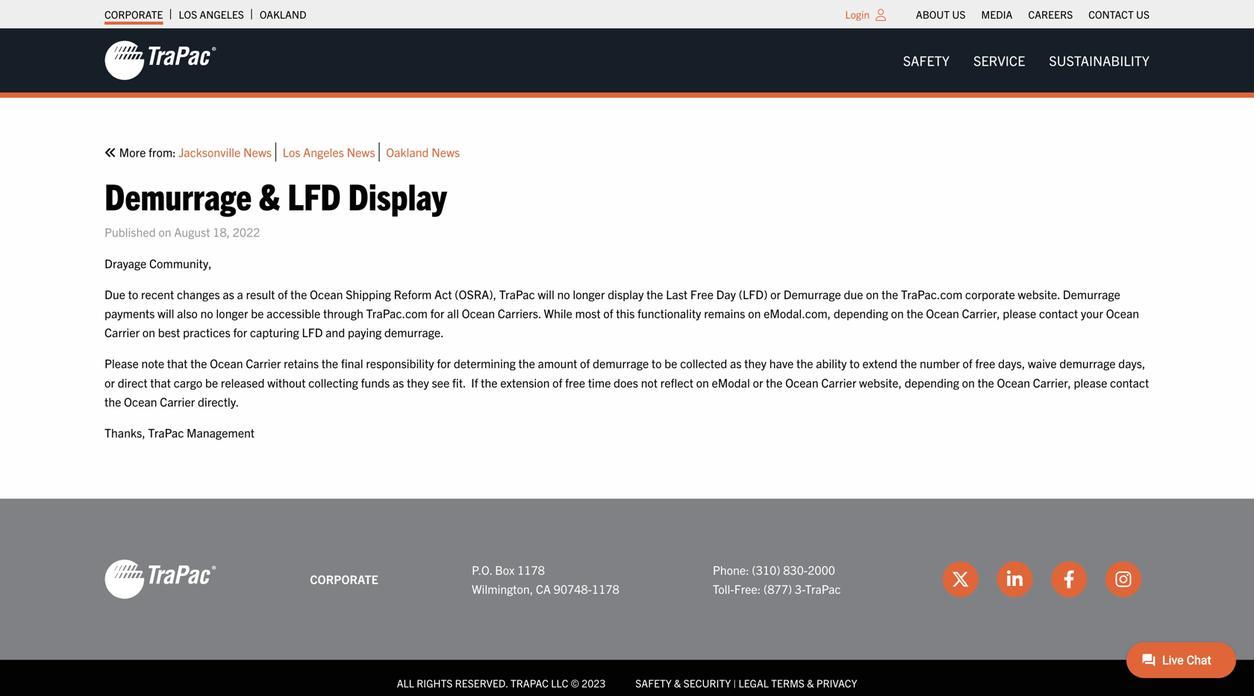 Task type: vqa. For each thing, say whether or not it's contained in the screenshot.
On- in To maximize productivity while maintaining the highest safety standards, TraPac's Los Angeles terminal uses a combination of electric and hybrid automated straddle carriers, automated stacking cranes, and rail mounted gantry cranes for on-dock rail. The fully automated process, which occurs behind a fenced in area, minimizes the potential for human error and improves safety, helping TraPac avoid unexpected interruptions that impact productivity.
no



Task type: describe. For each thing, give the bounding box(es) containing it.
of right number
[[963, 356, 973, 371]]

0 vertical spatial they
[[744, 356, 767, 371]]

not
[[641, 375, 658, 390]]

careers link
[[1028, 4, 1073, 25]]

toll-
[[713, 582, 734, 597]]

(lfd)
[[739, 287, 768, 302]]

carrier inside the due to recent changes as a result of the ocean shipping reform act (osra), trapac will no longer display the last free day (lfd) or demurrage due on the trapac.com corporate website. demurrage payments will also no longer be accessible through trapac.com for all ocean carriers. while most of this functionality remains on emodal.com, depending on the ocean carrier, please contact your ocean carrier on best practices for capturing lfd and paying demurrage.
[[105, 325, 140, 340]]

0 horizontal spatial will
[[158, 306, 174, 321]]

contact inside the due to recent changes as a result of the ocean shipping reform act (osra), trapac will no longer display the last free day (lfd) or demurrage due on the trapac.com corporate website. demurrage payments will also no longer be accessible through trapac.com for all ocean carriers. while most of this functionality remains on emodal.com, depending on the ocean carrier, please contact your ocean carrier on best practices for capturing lfd and paying demurrage.
[[1039, 306, 1078, 321]]

ca
[[536, 582, 551, 597]]

phone: (310) 830-2000 toll-free: (877) 3-trapac
[[713, 562, 841, 597]]

demurrage inside demurrage & lfd display published on august 18, 2022
[[105, 173, 252, 218]]

lfd inside the due to recent changes as a result of the ocean shipping reform act (osra), trapac will no longer display the last free day (lfd) or demurrage due on the trapac.com corporate website. demurrage payments will also no longer be accessible through trapac.com for all ocean carriers. while most of this functionality remains on emodal.com, depending on the ocean carrier, please contact your ocean carrier on best practices for capturing lfd and paying demurrage.
[[302, 325, 323, 340]]

extension
[[500, 375, 550, 390]]

0 horizontal spatial or
[[105, 375, 115, 390]]

oakland link
[[260, 4, 306, 25]]

more from: jacksonville news
[[116, 144, 272, 159]]

due to recent changes as a result of the ocean shipping reform act (osra), trapac will no longer display the last free day (lfd) or demurrage due on the trapac.com corporate website. demurrage payments will also no longer be accessible through trapac.com for all ocean carriers. while most of this functionality remains on emodal.com, depending on the ocean carrier, please contact your ocean carrier on best practices for capturing lfd and paying demurrage.
[[105, 287, 1139, 340]]

carrier, inside the due to recent changes as a result of the ocean shipping reform act (osra), trapac will no longer display the last free day (lfd) or demurrage due on the trapac.com corporate website. demurrage payments will also no longer be accessible through trapac.com for all ocean carriers. while most of this functionality remains on emodal.com, depending on the ocean carrier, please contact your ocean carrier on best practices for capturing lfd and paying demurrage.
[[962, 306, 1000, 321]]

on inside demurrage & lfd display published on august 18, 2022
[[159, 224, 171, 239]]

display
[[348, 173, 447, 218]]

ability
[[816, 356, 847, 371]]

sustainability
[[1049, 52, 1150, 69]]

menu bar containing safety
[[891, 45, 1162, 76]]

los angeles
[[179, 7, 244, 21]]

1 horizontal spatial free
[[975, 356, 995, 371]]

paying
[[348, 325, 382, 340]]

depending inside please note that the ocean carrier retains the final responsibility for determining the amount of demurrage to be collected as they have the ability to extend the number of free days, waive demurrage days, or direct that cargo be released without collecting funds as they see fit.  if the extension of free time does not reflect on emodal or the ocean carrier website, depending on the ocean carrier, please contact the ocean carrier directly.
[[905, 375, 959, 390]]

carriers.
[[498, 306, 541, 321]]

most
[[575, 306, 601, 321]]

2 horizontal spatial demurrage
[[1063, 287, 1120, 302]]

1 horizontal spatial or
[[753, 375, 763, 390]]

day
[[716, 287, 736, 302]]

(310)
[[752, 562, 781, 577]]

to inside the due to recent changes as a result of the ocean shipping reform act (osra), trapac will no longer display the last free day (lfd) or demurrage due on the trapac.com corporate website. demurrage payments will also no longer be accessible through trapac.com for all ocean carriers. while most of this functionality remains on emodal.com, depending on the ocean carrier, please contact your ocean carrier on best practices for capturing lfd and paying demurrage.
[[128, 287, 138, 302]]

angeles for los angeles
[[200, 7, 244, 21]]

1 vertical spatial no
[[200, 306, 213, 321]]

ocean down (osra), on the top of the page
[[462, 306, 495, 321]]

1 vertical spatial for
[[233, 325, 247, 340]]

released
[[221, 375, 265, 390]]

menu bar containing about us
[[908, 4, 1158, 25]]

p.o.
[[472, 562, 492, 577]]

jacksonville news link
[[179, 143, 276, 162]]

emodal.com,
[[764, 306, 831, 321]]

angeles for los angeles news
[[303, 144, 344, 159]]

1 news from the left
[[243, 144, 272, 159]]

trapac
[[511, 677, 549, 690]]

1 horizontal spatial to
[[652, 356, 662, 371]]

contact inside please note that the ocean carrier retains the final responsibility for determining the amount of demurrage to be collected as they have the ability to extend the number of free days, waive demurrage days, or direct that cargo be released without collecting funds as they see fit.  if the extension of free time does not reflect on emodal or the ocean carrier website, depending on the ocean carrier, please contact the ocean carrier directly.
[[1110, 375, 1149, 390]]

solid image
[[105, 147, 116, 159]]

changes
[[177, 287, 220, 302]]

see
[[432, 375, 450, 390]]

0 vertical spatial that
[[167, 356, 188, 371]]

remains
[[704, 306, 745, 321]]

trapac inside the due to recent changes as a result of the ocean shipping reform act (osra), trapac will no longer display the last free day (lfd) or demurrage due on the trapac.com corporate website. demurrage payments will also no longer be accessible through trapac.com for all ocean carriers. while most of this functionality remains on emodal.com, depending on the ocean carrier, please contact your ocean carrier on best practices for capturing lfd and paying demurrage.
[[499, 287, 535, 302]]

as inside the due to recent changes as a result of the ocean shipping reform act (osra), trapac will no longer display the last free day (lfd) or demurrage due on the trapac.com corporate website. demurrage payments will also no longer be accessible through trapac.com for all ocean carriers. while most of this functionality remains on emodal.com, depending on the ocean carrier, please contact your ocean carrier on best practices for capturing lfd and paying demurrage.
[[223, 287, 234, 302]]

management
[[187, 425, 255, 440]]

collecting
[[308, 375, 358, 390]]

thanks,
[[105, 425, 145, 440]]

oakland for oakland
[[260, 7, 306, 21]]

safety & security | legal terms & privacy
[[636, 677, 857, 690]]

1 horizontal spatial no
[[557, 287, 570, 302]]

corporate
[[965, 287, 1015, 302]]

please inside please note that the ocean carrier retains the final responsibility for determining the amount of demurrage to be collected as they have the ability to extend the number of free days, waive demurrage days, or direct that cargo be released without collecting funds as they see fit.  if the extension of free time does not reflect on emodal or the ocean carrier website, depending on the ocean carrier, please contact the ocean carrier directly.
[[1074, 375, 1107, 390]]

ocean down direct
[[124, 394, 157, 409]]

box
[[495, 562, 515, 577]]

august
[[174, 224, 210, 239]]

2 vertical spatial as
[[393, 375, 404, 390]]

from:
[[149, 144, 176, 159]]

security
[[684, 677, 731, 690]]

3 news from the left
[[432, 144, 460, 159]]

carrier up "released"
[[246, 356, 281, 371]]

of up "accessible" at left
[[278, 287, 288, 302]]

more
[[119, 144, 146, 159]]

lfd inside demurrage & lfd display published on august 18, 2022
[[288, 173, 341, 218]]

jacksonville
[[179, 144, 241, 159]]

reform
[[394, 287, 432, 302]]

carrier, inside please note that the ocean carrier retains the final responsibility for determining the amount of demurrage to be collected as they have the ability to extend the number of free days, waive demurrage days, or direct that cargo be released without collecting funds as they see fit.  if the extension of free time does not reflect on emodal or the ocean carrier website, depending on the ocean carrier, please contact the ocean carrier directly.
[[1033, 375, 1071, 390]]

corporate link
[[105, 4, 163, 25]]

2 horizontal spatial as
[[730, 356, 742, 371]]

and
[[326, 325, 345, 340]]

determining
[[454, 356, 516, 371]]

display
[[608, 287, 644, 302]]

act
[[435, 287, 452, 302]]

3-
[[795, 582, 805, 597]]

without
[[267, 375, 306, 390]]

0 horizontal spatial trapac
[[148, 425, 184, 440]]

community,
[[149, 256, 212, 270]]

ocean up through
[[310, 287, 343, 302]]

2 corporate image from the top
[[105, 559, 217, 601]]

practices
[[183, 325, 230, 340]]

please
[[105, 356, 139, 371]]

about
[[916, 7, 950, 21]]

2 demurrage from the left
[[1060, 356, 1116, 371]]

legal
[[739, 677, 769, 690]]

los angeles news link
[[283, 143, 380, 162]]

2000
[[808, 562, 835, 577]]

retains
[[284, 356, 319, 371]]

0 vertical spatial trapac.com
[[901, 287, 963, 302]]

90748-
[[554, 582, 592, 597]]

1 vertical spatial free
[[565, 375, 585, 390]]

website.
[[1018, 287, 1060, 302]]

accessible
[[267, 306, 320, 321]]

oakland news
[[386, 144, 460, 159]]

extend
[[863, 356, 898, 371]]

please inside the due to recent changes as a result of the ocean shipping reform act (osra), trapac will no longer display the last free day (lfd) or demurrage due on the trapac.com corporate website. demurrage payments will also no longer be accessible through trapac.com for all ocean carriers. while most of this functionality remains on emodal.com, depending on the ocean carrier, please contact your ocean carrier on best practices for capturing lfd and paying demurrage.
[[1003, 306, 1036, 321]]

legal terms & privacy link
[[739, 677, 857, 690]]

please note that the ocean carrier retains the final responsibility for determining the amount of demurrage to be collected as they have the ability to extend the number of free days, waive demurrage days, or direct that cargo be released without collecting funds as they see fit.  if the extension of free time does not reflect on emodal or the ocean carrier website, depending on the ocean carrier, please contact the ocean carrier directly.
[[105, 356, 1149, 409]]

thanks, trapac management
[[105, 425, 255, 440]]

all
[[397, 677, 414, 690]]

llc
[[551, 677, 568, 690]]

of down amount
[[553, 375, 562, 390]]

ocean right your
[[1106, 306, 1139, 321]]

wilmington,
[[472, 582, 533, 597]]

final
[[341, 356, 363, 371]]

ocean down have
[[785, 375, 819, 390]]

oakland news link
[[386, 143, 460, 162]]

direct
[[118, 375, 148, 390]]



Task type: locate. For each thing, give the bounding box(es) containing it.
menu bar
[[908, 4, 1158, 25], [891, 45, 1162, 76]]

830-
[[783, 562, 808, 577]]

carrier, down waive
[[1033, 375, 1071, 390]]

oakland right los angeles link
[[260, 7, 306, 21]]

2 horizontal spatial be
[[665, 356, 677, 371]]

they left see
[[407, 375, 429, 390]]

that down note at the left of the page
[[150, 375, 171, 390]]

free left time at left
[[565, 375, 585, 390]]

depending down number
[[905, 375, 959, 390]]

0 horizontal spatial trapac.com
[[366, 306, 428, 321]]

2 horizontal spatial trapac
[[805, 582, 841, 597]]

trapac.com left corporate
[[901, 287, 963, 302]]

1 horizontal spatial depending
[[905, 375, 959, 390]]

us right contact
[[1136, 7, 1150, 21]]

carrier down payments on the top left of the page
[[105, 325, 140, 340]]

0 vertical spatial longer
[[573, 287, 605, 302]]

be down result
[[251, 306, 264, 321]]

1 horizontal spatial &
[[674, 677, 681, 690]]

if
[[471, 375, 478, 390]]

1178 up ca on the left bottom of page
[[517, 562, 545, 577]]

safety & security link
[[636, 677, 731, 690]]

carrier, down corporate
[[962, 306, 1000, 321]]

los for los angeles
[[179, 7, 197, 21]]

2 horizontal spatial or
[[770, 287, 781, 302]]

ocean up "released"
[[210, 356, 243, 371]]

on
[[159, 224, 171, 239], [866, 287, 879, 302], [748, 306, 761, 321], [891, 306, 904, 321], [142, 325, 155, 340], [696, 375, 709, 390], [962, 375, 975, 390]]

0 horizontal spatial us
[[952, 7, 966, 21]]

los inside demurrage & lfd display article
[[283, 144, 300, 159]]

website,
[[859, 375, 902, 390]]

1 horizontal spatial oakland
[[386, 144, 429, 159]]

while
[[544, 306, 572, 321]]

safety link
[[891, 45, 962, 76]]

& inside demurrage & lfd display published on august 18, 2022
[[259, 173, 280, 218]]

1 horizontal spatial contact
[[1110, 375, 1149, 390]]

1 horizontal spatial longer
[[573, 287, 605, 302]]

safety
[[903, 52, 950, 69], [636, 677, 672, 690]]

trapac.com down reform
[[366, 306, 428, 321]]

as left a
[[223, 287, 234, 302]]

0 horizontal spatial be
[[205, 375, 218, 390]]

1 horizontal spatial demurrage
[[1060, 356, 1116, 371]]

1 demurrage from the left
[[593, 356, 649, 371]]

of up time at left
[[580, 356, 590, 371]]

free right number
[[975, 356, 995, 371]]

your
[[1081, 306, 1103, 321]]

depending inside the due to recent changes as a result of the ocean shipping reform act (osra), trapac will no longer display the last free day (lfd) or demurrage due on the trapac.com corporate website. demurrage payments will also no longer be accessible through trapac.com for all ocean carriers. while most of this functionality remains on emodal.com, depending on the ocean carrier, please contact your ocean carrier on best practices for capturing lfd and paying demurrage.
[[834, 306, 888, 321]]

los for los angeles news
[[283, 144, 300, 159]]

contact
[[1039, 306, 1078, 321], [1110, 375, 1149, 390]]

ocean up number
[[926, 306, 959, 321]]

or right the (lfd)
[[770, 287, 781, 302]]

as down responsibility
[[393, 375, 404, 390]]

about us
[[916, 7, 966, 21]]

demurrage
[[105, 173, 252, 218], [784, 287, 841, 302], [1063, 287, 1120, 302]]

0 vertical spatial corporate
[[105, 7, 163, 21]]

0 horizontal spatial no
[[200, 306, 213, 321]]

due
[[844, 287, 863, 302]]

oakland for oakland news
[[386, 144, 429, 159]]

1178 right ca on the left bottom of page
[[592, 582, 619, 597]]

p.o. box 1178 wilmington, ca 90748-1178
[[472, 562, 619, 597]]

los angeles news
[[283, 144, 375, 159]]

contact us
[[1089, 7, 1150, 21]]

1 vertical spatial that
[[150, 375, 171, 390]]

0 horizontal spatial as
[[223, 287, 234, 302]]

be for reform
[[251, 306, 264, 321]]

0 horizontal spatial corporate
[[105, 7, 163, 21]]

lfd down los angeles news
[[288, 173, 341, 218]]

us for about us
[[952, 7, 966, 21]]

1 vertical spatial trapac
[[148, 425, 184, 440]]

safety for safety & security | legal terms & privacy
[[636, 677, 672, 690]]

0 vertical spatial no
[[557, 287, 570, 302]]

2 vertical spatial be
[[205, 375, 218, 390]]

free
[[690, 287, 714, 302]]

does
[[614, 375, 638, 390]]

1 horizontal spatial 1178
[[592, 582, 619, 597]]

to up not
[[652, 356, 662, 371]]

& up 2022
[[259, 173, 280, 218]]

0 horizontal spatial demurrage
[[593, 356, 649, 371]]

please down your
[[1074, 375, 1107, 390]]

carrier down cargo on the bottom of the page
[[160, 394, 195, 409]]

0 horizontal spatial angeles
[[200, 7, 244, 21]]

menu bar up service at top
[[908, 4, 1158, 25]]

longer down a
[[216, 306, 248, 321]]

carrier
[[105, 325, 140, 340], [246, 356, 281, 371], [821, 375, 856, 390], [160, 394, 195, 409]]

no up practices
[[200, 306, 213, 321]]

& for safety
[[674, 677, 681, 690]]

shipping
[[346, 287, 391, 302]]

0 vertical spatial please
[[1003, 306, 1036, 321]]

a
[[237, 287, 243, 302]]

angeles inside demurrage & lfd display article
[[303, 144, 344, 159]]

demurrage up your
[[1063, 287, 1120, 302]]

2 horizontal spatial to
[[850, 356, 860, 371]]

carrier down ability
[[821, 375, 856, 390]]

1 vertical spatial safety
[[636, 677, 672, 690]]

demurrage & lfd display article
[[105, 143, 1150, 442]]

1 vertical spatial as
[[730, 356, 742, 371]]

trapac up carriers.
[[499, 287, 535, 302]]

free:
[[734, 582, 761, 597]]

1 vertical spatial oakland
[[386, 144, 429, 159]]

functionality
[[638, 306, 701, 321]]

0 horizontal spatial safety
[[636, 677, 672, 690]]

1 vertical spatial please
[[1074, 375, 1107, 390]]

waive
[[1028, 356, 1057, 371]]

0 vertical spatial trapac
[[499, 287, 535, 302]]

phone:
[[713, 562, 749, 577]]

(877)
[[764, 582, 792, 597]]

trapac down 2000
[[805, 582, 841, 597]]

ocean down waive
[[997, 375, 1030, 390]]

trapac inside phone: (310) 830-2000 toll-free: (877) 3-trapac
[[805, 582, 841, 597]]

drayage community,
[[105, 256, 212, 270]]

0 vertical spatial lfd
[[288, 173, 341, 218]]

1 horizontal spatial carrier,
[[1033, 375, 1071, 390]]

reserved.
[[455, 677, 508, 690]]

1 vertical spatial corporate image
[[105, 559, 217, 601]]

safety for safety
[[903, 52, 950, 69]]

0 vertical spatial will
[[538, 287, 555, 302]]

2 days, from the left
[[1119, 356, 1146, 371]]

time
[[588, 375, 611, 390]]

1 days, from the left
[[998, 356, 1025, 371]]

service link
[[962, 45, 1037, 76]]

demurrage & lfd display published on august 18, 2022
[[105, 173, 447, 239]]

2 news from the left
[[347, 144, 375, 159]]

amount
[[538, 356, 577, 371]]

1 horizontal spatial safety
[[903, 52, 950, 69]]

1 horizontal spatial demurrage
[[784, 287, 841, 302]]

for left all
[[430, 306, 444, 321]]

0 vertical spatial contact
[[1039, 306, 1078, 321]]

for inside please note that the ocean carrier retains the final responsibility for determining the amount of demurrage to be collected as they have the ability to extend the number of free days, waive demurrage days, or direct that cargo be released without collecting funds as they see fit.  if the extension of free time does not reflect on emodal or the ocean carrier website, depending on the ocean carrier, please contact the ocean carrier directly.
[[437, 356, 451, 371]]

directly.
[[198, 394, 239, 409]]

0 horizontal spatial carrier,
[[962, 306, 1000, 321]]

los angeles link
[[179, 4, 244, 25]]

login link
[[845, 7, 870, 21]]

0 horizontal spatial to
[[128, 287, 138, 302]]

1 vertical spatial they
[[407, 375, 429, 390]]

1 horizontal spatial corporate
[[310, 572, 378, 587]]

or inside the due to recent changes as a result of the ocean shipping reform act (osra), trapac will no longer display the last free day (lfd) or demurrage due on the trapac.com corporate website. demurrage payments will also no longer be accessible through trapac.com for all ocean carriers. while most of this functionality remains on emodal.com, depending on the ocean carrier, please contact your ocean carrier on best practices for capturing lfd and paying demurrage.
[[770, 287, 781, 302]]

for right practices
[[233, 325, 247, 340]]

be
[[251, 306, 264, 321], [665, 356, 677, 371], [205, 375, 218, 390]]

1 vertical spatial trapac.com
[[366, 306, 428, 321]]

that up cargo on the bottom of the page
[[167, 356, 188, 371]]

to right "due"
[[128, 287, 138, 302]]

demurrage up august on the left
[[105, 173, 252, 218]]

1 horizontal spatial days,
[[1119, 356, 1146, 371]]

1 vertical spatial carrier,
[[1033, 375, 1071, 390]]

oakland
[[260, 7, 306, 21], [386, 144, 429, 159]]

be up reflect
[[665, 356, 677, 371]]

1 corporate image from the top
[[105, 40, 217, 81]]

corporate image
[[105, 40, 217, 81], [105, 559, 217, 601]]

please down website. at the top right
[[1003, 306, 1036, 321]]

0 horizontal spatial they
[[407, 375, 429, 390]]

2022
[[233, 224, 260, 239]]

depending down due
[[834, 306, 888, 321]]

number
[[920, 356, 960, 371]]

1 vertical spatial 1178
[[592, 582, 619, 597]]

of
[[278, 287, 288, 302], [603, 306, 613, 321], [580, 356, 590, 371], [963, 356, 973, 371], [553, 375, 562, 390]]

0 vertical spatial menu bar
[[908, 4, 1158, 25]]

1 horizontal spatial please
[[1074, 375, 1107, 390]]

please
[[1003, 306, 1036, 321], [1074, 375, 1107, 390]]

0 horizontal spatial free
[[565, 375, 585, 390]]

us right about
[[952, 7, 966, 21]]

1 horizontal spatial trapac
[[499, 287, 535, 302]]

media link
[[981, 4, 1013, 25]]

collected
[[680, 356, 727, 371]]

or
[[770, 287, 781, 302], [105, 375, 115, 390], [753, 375, 763, 390]]

1 horizontal spatial as
[[393, 375, 404, 390]]

longer up most
[[573, 287, 605, 302]]

reflect
[[660, 375, 694, 390]]

oakland up display
[[386, 144, 429, 159]]

1 us from the left
[[952, 7, 966, 21]]

demurrage up does
[[593, 356, 649, 371]]

also
[[177, 306, 198, 321]]

1 horizontal spatial be
[[251, 306, 264, 321]]

1 vertical spatial menu bar
[[891, 45, 1162, 76]]

demurrage right waive
[[1060, 356, 1116, 371]]

& left security
[[674, 677, 681, 690]]

last
[[666, 287, 688, 302]]

about us link
[[916, 4, 966, 25]]

safety down about
[[903, 52, 950, 69]]

this
[[616, 306, 635, 321]]

will up the best on the left
[[158, 306, 174, 321]]

have
[[769, 356, 794, 371]]

emodal
[[712, 375, 750, 390]]

will
[[538, 287, 555, 302], [158, 306, 174, 321]]

will up while
[[538, 287, 555, 302]]

1 horizontal spatial will
[[538, 287, 555, 302]]

angeles up demurrage & lfd display published on august 18, 2022
[[303, 144, 344, 159]]

0 horizontal spatial &
[[259, 173, 280, 218]]

capturing
[[250, 325, 299, 340]]

privacy
[[817, 677, 857, 690]]

light image
[[876, 9, 886, 21]]

to right ability
[[850, 356, 860, 371]]

0 horizontal spatial 1178
[[517, 562, 545, 577]]

0 vertical spatial angeles
[[200, 7, 244, 21]]

1 horizontal spatial news
[[347, 144, 375, 159]]

0 vertical spatial safety
[[903, 52, 950, 69]]

1 horizontal spatial los
[[283, 144, 300, 159]]

2 horizontal spatial &
[[807, 677, 814, 690]]

demurrage
[[593, 356, 649, 371], [1060, 356, 1116, 371]]

rights
[[417, 677, 453, 690]]

& for demurrage
[[259, 173, 280, 218]]

0 vertical spatial as
[[223, 287, 234, 302]]

recent
[[141, 287, 174, 302]]

1 horizontal spatial they
[[744, 356, 767, 371]]

ocean
[[310, 287, 343, 302], [462, 306, 495, 321], [926, 306, 959, 321], [1106, 306, 1139, 321], [210, 356, 243, 371], [785, 375, 819, 390], [997, 375, 1030, 390], [124, 394, 157, 409]]

2 horizontal spatial news
[[432, 144, 460, 159]]

0 vertical spatial for
[[430, 306, 444, 321]]

safety left security
[[636, 677, 672, 690]]

or right 'emodal'
[[753, 375, 763, 390]]

as up 'emodal'
[[730, 356, 742, 371]]

1 vertical spatial depending
[[905, 375, 959, 390]]

los up demurrage & lfd display published on august 18, 2022
[[283, 144, 300, 159]]

(osra),
[[455, 287, 497, 302]]

2 us from the left
[[1136, 7, 1150, 21]]

oakland inside demurrage & lfd display article
[[386, 144, 429, 159]]

1 horizontal spatial trapac.com
[[901, 287, 963, 302]]

©
[[571, 677, 579, 690]]

1 vertical spatial contact
[[1110, 375, 1149, 390]]

no up while
[[557, 287, 570, 302]]

us for contact us
[[1136, 7, 1150, 21]]

menu bar down careers link
[[891, 45, 1162, 76]]

1 vertical spatial los
[[283, 144, 300, 159]]

all
[[447, 306, 459, 321]]

terms
[[771, 677, 805, 690]]

for up see
[[437, 356, 451, 371]]

1 vertical spatial longer
[[216, 306, 248, 321]]

carrier,
[[962, 306, 1000, 321], [1033, 375, 1071, 390]]

to
[[128, 287, 138, 302], [652, 356, 662, 371], [850, 356, 860, 371]]

footer
[[0, 499, 1254, 697]]

1 vertical spatial corporate
[[310, 572, 378, 587]]

1 vertical spatial be
[[665, 356, 677, 371]]

1 horizontal spatial angeles
[[303, 144, 344, 159]]

depending
[[834, 306, 888, 321], [905, 375, 959, 390]]

login
[[845, 7, 870, 21]]

be for determining
[[205, 375, 218, 390]]

of left the this on the top of the page
[[603, 306, 613, 321]]

0 vertical spatial 1178
[[517, 562, 545, 577]]

1 vertical spatial angeles
[[303, 144, 344, 159]]

0 vertical spatial depending
[[834, 306, 888, 321]]

be inside the due to recent changes as a result of the ocean shipping reform act (osra), trapac will no longer display the last free day (lfd) or demurrage due on the trapac.com corporate website. demurrage payments will also no longer be accessible through trapac.com for all ocean carriers. while most of this functionality remains on emodal.com, depending on the ocean carrier, please contact your ocean carrier on best practices for capturing lfd and paying demurrage.
[[251, 306, 264, 321]]

or down please
[[105, 375, 115, 390]]

be up the directly.
[[205, 375, 218, 390]]

cargo
[[174, 375, 202, 390]]

published
[[105, 224, 156, 239]]

lfd left the and
[[302, 325, 323, 340]]

contact
[[1089, 7, 1134, 21]]

media
[[981, 7, 1013, 21]]

all rights reserved. trapac llc © 2023
[[397, 677, 606, 690]]

0 vertical spatial los
[[179, 7, 197, 21]]

news
[[243, 144, 272, 159], [347, 144, 375, 159], [432, 144, 460, 159]]

0 vertical spatial free
[[975, 356, 995, 371]]

trapac right thanks,
[[148, 425, 184, 440]]

0 horizontal spatial longer
[[216, 306, 248, 321]]

footer containing p.o. box 1178
[[0, 499, 1254, 697]]

0 vertical spatial corporate image
[[105, 40, 217, 81]]

contact us link
[[1089, 4, 1150, 25]]

angeles left oakland link
[[200, 7, 244, 21]]

they
[[744, 356, 767, 371], [407, 375, 429, 390]]

demurrage up 'emodal.com,'
[[784, 287, 841, 302]]

0 horizontal spatial los
[[179, 7, 197, 21]]

& right terms
[[807, 677, 814, 690]]

careers
[[1028, 7, 1073, 21]]

1 horizontal spatial us
[[1136, 7, 1150, 21]]

los right 'corporate' link
[[179, 7, 197, 21]]

through
[[323, 306, 363, 321]]

they left have
[[744, 356, 767, 371]]

0 vertical spatial be
[[251, 306, 264, 321]]

longer
[[573, 287, 605, 302], [216, 306, 248, 321]]



